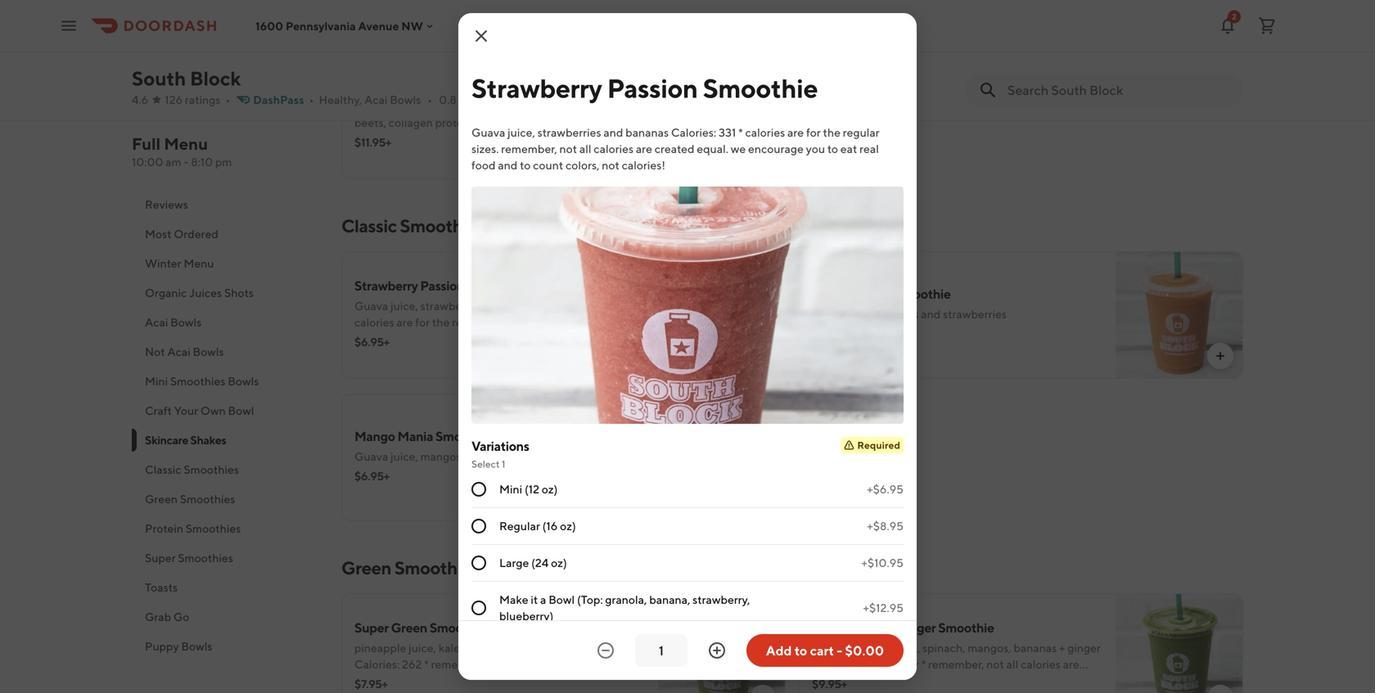 Task type: vqa. For each thing, say whether or not it's contained in the screenshot.
8:10
yes



Task type: locate. For each thing, give the bounding box(es) containing it.
strawberries inside the guava breeze smoothie guava juice, mangos and strawberries $6.95+
[[943, 307, 1007, 321]]

* inside strawberry passion smoothie guava juice, strawberries and bananas  calories: 331  * calories are for the regular sizes. remember, not all calories are created equal. we encourage you to eat real food and to count colors, not calories!
[[621, 299, 626, 313]]

0 horizontal spatial -
[[184, 155, 189, 169]]

all
[[579, 142, 591, 156], [599, 316, 611, 329], [509, 658, 521, 671], [1006, 658, 1018, 671]]

smoothies inside green smoothies button
[[180, 492, 235, 506]]

1 pineapple from the left
[[354, 641, 406, 655]]

juice,
[[508, 126, 535, 139], [391, 299, 418, 313], [848, 307, 876, 321], [391, 450, 418, 463], [409, 641, 436, 655], [866, 641, 894, 655]]

0 horizontal spatial strawberries
[[420, 299, 484, 313]]

1 vertical spatial classic
[[145, 463, 181, 476]]

1 vertical spatial -
[[837, 643, 842, 658]]

dates,
[[526, 99, 557, 113]]

2 pineapple from the left
[[812, 641, 864, 655]]

1 vertical spatial +
[[1059, 641, 1065, 655]]

colors, inside super green smoothie pineapple juice, kale, spinach, mangos, bananas calories: 262  * remember, not all calories are created equal. we encourage you to eat real food and to count colors, not calories!
[[354, 690, 388, 693]]

1 vertical spatial sizes.
[[491, 316, 518, 329]]

mini for mini smoothies bowls
[[145, 374, 168, 388]]

you inside super green + ginger smoothie pineapple juice, kale, spinach, mangos, bananas + ginger calories: 246 regular  * remember, not all calories are created equal. we encourage you to eat real food and to count colors, not calories!
[[963, 674, 982, 688]]

0 vertical spatial classic
[[341, 215, 397, 237]]

0 horizontal spatial mangos,
[[510, 641, 554, 655]]

winter menu button
[[132, 249, 322, 278]]

bowls for healthy,
[[390, 93, 421, 106]]

bowls up mini smoothies bowls
[[193, 345, 224, 358]]

strawberry passion smoothie dialog
[[458, 13, 917, 693]]

mangos inside mango mania smoothie guava juice, mangos and banana  calories: 334 $6.95+
[[420, 450, 461, 463]]

encourage inside 'guava juice, strawberries and bananas  calories: 331  * calories are for the regular sizes. remember, not all calories are created equal. we encourage you to eat real food and to count colors, not calories!'
[[748, 142, 804, 156]]

super up toasts
[[145, 551, 176, 565]]

acai right not in the left of the page
[[167, 345, 190, 358]]

0 horizontal spatial spinach,
[[465, 641, 508, 655]]

0 horizontal spatial mini
[[145, 374, 168, 388]]

calories!
[[622, 158, 665, 172], [505, 348, 548, 362], [411, 690, 454, 693], [901, 690, 944, 693]]

1 horizontal spatial 331
[[719, 126, 736, 139]]

1 horizontal spatial regular
[[843, 126, 880, 139]]

colors, inside 'guava juice, strawberries and bananas  calories: 331  * calories are for the regular sizes. remember, not all calories are created equal. we encourage you to eat real food and to count colors, not calories!'
[[566, 158, 599, 172]]

reviews button
[[132, 190, 322, 219]]

mini inside variations group
[[499, 482, 522, 496]]

0 vertical spatial mini
[[145, 374, 168, 388]]

oz) for regular (16 oz)
[[560, 519, 576, 533]]

all inside strawberry passion smoothie guava juice, strawberries and bananas  calories: 331  * calories are for the regular sizes. remember, not all calories are created equal. we encourage you to eat real food and to count colors, not calories!
[[599, 316, 611, 329]]

close strawberry passion smoothie image
[[471, 26, 491, 46]]

1 vertical spatial for
[[415, 316, 430, 329]]

246
[[859, 658, 880, 671]]

classic smoothies
[[341, 215, 485, 237], [145, 463, 239, 476]]

oz) right (24
[[551, 556, 567, 570]]

menu for full
[[164, 134, 208, 153]]

1 vertical spatial mini
[[499, 482, 522, 496]]

strawberry passion smoothie
[[471, 73, 818, 104]]

remember, inside super green smoothie pineapple juice, kale, spinach, mangos, bananas calories: 262  * remember, not all calories are created equal. we encourage you to eat real food and to count colors, not calories!
[[431, 658, 487, 671]]

are inside super green smoothie pineapple juice, kale, spinach, mangos, bananas calories: 262  * remember, not all calories are created equal. we encourage you to eat real food and to count colors, not calories!
[[566, 658, 582, 671]]

calories! inside strawberry passion smoothie guava juice, strawberries and bananas  calories: 331  * calories are for the regular sizes. remember, not all calories are created equal. we encourage you to eat real food and to count colors, not calories!
[[505, 348, 548, 362]]

mangos down mania
[[420, 450, 461, 463]]

and inside the guava breeze smoothie guava juice, mangos and strawberries $6.95+
[[921, 307, 941, 321]]

1 vertical spatial add item to cart image
[[756, 349, 769, 363]]

0 horizontal spatial strawberry,
[[423, 99, 480, 113]]

0 horizontal spatial 331
[[602, 299, 619, 313]]

$0.00
[[845, 643, 884, 658]]

1 kale, from the left
[[438, 641, 463, 655]]

featured items button
[[132, 160, 322, 190]]

1 horizontal spatial strawberry,
[[693, 593, 750, 606]]

juice, inside strawberry passion smoothie guava juice, strawberries and bananas  calories: 331  * calories are for the regular sizes. remember, not all calories are created equal. we encourage you to eat real food and to count colors, not calories!
[[391, 299, 418, 313]]

• left 0.8
[[427, 93, 432, 106]]

smoothies inside super smoothies button
[[178, 551, 233, 565]]

guava for mania
[[354, 450, 388, 463]]

pineapple up 262
[[354, 641, 406, 655]]

real inside super green smoothie pineapple juice, kale, spinach, mangos, bananas calories: 262  * remember, not all calories are created equal. we encourage you to eat real food and to count colors, not calories!
[[517, 674, 537, 688]]

• left healthy,
[[309, 93, 314, 106]]

mangos
[[878, 307, 919, 321], [420, 450, 461, 463]]

menu
[[164, 134, 208, 153], [184, 257, 214, 270]]

spinach,
[[465, 641, 508, 655], [923, 641, 965, 655]]

1 vertical spatial mangos
[[420, 450, 461, 463]]

331 inside 'guava juice, strawberries and bananas  calories: 331  * calories are for the regular sizes. remember, not all calories are created equal. we encourage you to eat real food and to count colors, not calories!'
[[719, 126, 736, 139]]

mangos inside the guava breeze smoothie guava juice, mangos and strawberries $6.95+
[[878, 307, 919, 321]]

to inside button
[[794, 643, 807, 658]]

pennsylvania
[[286, 19, 356, 33]]

1 horizontal spatial strawberries
[[537, 126, 601, 139]]

mangos, inside super green smoothie pineapple juice, kale, spinach, mangos, bananas calories: 262  * remember, not all calories are created equal. we encourage you to eat real food and to count colors, not calories!
[[510, 641, 554, 655]]

super green + ginger smoothie pineapple juice, kale, spinach, mangos, bananas + ginger calories: 246 regular  * remember, not all calories are created equal. we encourage you to eat real food and to count colors, not calories!
[[812, 620, 1101, 693]]

334
[[574, 450, 594, 463]]

0 horizontal spatial pineapple
[[354, 641, 406, 655]]

None radio
[[471, 482, 486, 497], [471, 556, 486, 570], [471, 601, 486, 615], [471, 482, 486, 497], [471, 556, 486, 570], [471, 601, 486, 615]]

1 horizontal spatial mini
[[499, 482, 522, 496]]

1 horizontal spatial -
[[837, 643, 842, 658]]

craft your own bowl
[[145, 404, 254, 417]]

count inside super green + ginger smoothie pineapple juice, kale, spinach, mangos, bananas + ginger calories: 246 regular  * remember, not all calories are created equal. we encourage you to eat real food and to count colors, not calories!
[[812, 690, 842, 693]]

protein,
[[435, 116, 476, 129]]

the
[[823, 126, 841, 139], [432, 316, 450, 329]]

guava inside mango mania smoothie guava juice, mangos and banana  calories: 334 $6.95+
[[354, 450, 388, 463]]

green
[[145, 492, 178, 506], [341, 557, 391, 579], [391, 620, 427, 636], [848, 620, 885, 636]]

+ down +$12.95
[[887, 620, 894, 636]]

1 vertical spatial menu
[[184, 257, 214, 270]]

0 horizontal spatial super
[[145, 551, 176, 565]]

331 inside strawberry passion smoothie guava juice, strawberries and bananas  calories: 331  * calories are for the regular sizes. remember, not all calories are created equal. we encourage you to eat real food and to count colors, not calories!
[[602, 299, 619, 313]]

126 ratings •
[[165, 93, 230, 106]]

•
[[225, 93, 230, 106], [309, 93, 314, 106], [427, 93, 432, 106]]

bowls down go
[[181, 640, 212, 653]]

1 vertical spatial regular
[[452, 316, 489, 329]]

all inside 'guava juice, strawberries and bananas  calories: 331  * calories are for the regular sizes. remember, not all calories are created equal. we encourage you to eat real food and to count colors, not calories!'
[[579, 142, 591, 156]]

ginger
[[1067, 641, 1101, 655]]

2 vertical spatial oz)
[[551, 556, 567, 570]]

bowls up not acai bowls
[[170, 316, 202, 329]]

0 horizontal spatial green smoothies
[[145, 492, 235, 506]]

super for super green + ginger smoothie
[[812, 620, 846, 636]]

1 horizontal spatial banana,
[[649, 593, 690, 606]]

craft
[[145, 404, 172, 417]]

spinach, down blueberry) on the left of page
[[465, 641, 508, 655]]

mango mania smoothie image
[[658, 394, 786, 521]]

strawberry, up the 'protein,'
[[423, 99, 480, 113]]

calories: inside mango mania smoothie guava juice, mangos and banana  calories: 334 $6.95+
[[526, 450, 571, 463]]

open menu image
[[59, 16, 79, 36]]

mini down not in the left of the page
[[145, 374, 168, 388]]

1 horizontal spatial for
[[806, 126, 821, 139]]

block
[[190, 67, 241, 90]]

banana,
[[482, 99, 523, 113], [649, 593, 690, 606]]

strawberry
[[471, 73, 602, 104], [354, 278, 418, 293]]

juice, for mango mania smoothie
[[391, 450, 418, 463]]

eat inside super green smoothie pineapple juice, kale, spinach, mangos, bananas calories: 262  * remember, not all calories are created equal. we encourage you to eat real food and to count colors, not calories!
[[498, 674, 515, 688]]

• down block
[[225, 93, 230, 106]]

0 horizontal spatial strawberry
[[354, 278, 418, 293]]

0 vertical spatial regular
[[843, 126, 880, 139]]

mangos down breeze
[[878, 307, 919, 321]]

real inside 'guava juice, strawberries and bananas  calories: 331  * calories are for the regular sizes. remember, not all calories are created equal. we encourage you to eat real food and to count colors, not calories!'
[[859, 142, 879, 156]]

0 horizontal spatial for
[[415, 316, 430, 329]]

2 vertical spatial regular
[[882, 658, 919, 671]]

all inside super green + ginger smoothie pineapple juice, kale, spinach, mangos, bananas + ginger calories: 246 regular  * remember, not all calories are created equal. we encourage you to eat real food and to count colors, not calories!
[[1006, 658, 1018, 671]]

all inside super green smoothie pineapple juice, kale, spinach, mangos, bananas calories: 262  * remember, not all calories are created equal. we encourage you to eat real food and to count colors, not calories!
[[509, 658, 521, 671]]

2 horizontal spatial •
[[427, 93, 432, 106]]

add item to cart image
[[756, 150, 769, 163], [756, 349, 769, 363]]

puppy bowls
[[145, 640, 212, 653]]

smoothie for mango mania smoothie guava juice, mangos and banana  calories: 334 $6.95+
[[435, 428, 491, 444]]

mini for mini (12 oz)
[[499, 482, 522, 496]]

0 vertical spatial bowl
[[228, 404, 254, 417]]

4.6
[[132, 93, 148, 106]]

bananas inside super green + ginger smoothie pineapple juice, kale, spinach, mangos, bananas + ginger calories: 246 regular  * remember, not all calories are created equal. we encourage you to eat real food and to count colors, not calories!
[[1014, 641, 1057, 655]]

0 horizontal spatial banana,
[[482, 99, 523, 113]]

0 horizontal spatial mangos
[[420, 450, 461, 463]]

331
[[719, 126, 736, 139], [602, 299, 619, 313]]

remember, inside strawberry passion smoothie guava juice, strawberries and bananas  calories: 331  * calories are for the regular sizes. remember, not all calories are created equal. we encourage you to eat real food and to count colors, not calories!
[[521, 316, 577, 329]]

beets,
[[354, 116, 386, 129]]

guava inside strawberry passion smoothie guava juice, strawberries and bananas  calories: 331  * calories are for the regular sizes. remember, not all calories are created equal. we encourage you to eat real food and to count colors, not calories!
[[354, 299, 388, 313]]

dashpass •
[[253, 93, 314, 106]]

smoothie for strawberry passion smoothie
[[703, 73, 818, 104]]

1 horizontal spatial mangos
[[878, 307, 919, 321]]

0 vertical spatial mangos
[[878, 307, 919, 321]]

food
[[471, 158, 496, 172], [354, 348, 379, 362], [539, 674, 563, 688], [1039, 674, 1063, 688]]

and
[[603, 126, 623, 139], [498, 158, 518, 172], [486, 299, 506, 313], [921, 307, 941, 321], [381, 348, 401, 362], [463, 450, 483, 463], [565, 674, 585, 688], [1065, 674, 1085, 688]]

+$8.95
[[867, 519, 904, 533]]

juice, inside mango mania smoothie guava juice, mangos and banana  calories: 334 $6.95+
[[391, 450, 418, 463]]

mangos for mania
[[420, 450, 461, 463]]

classic smoothies inside button
[[145, 463, 239, 476]]

equal. inside strawberry passion smoothie guava juice, strawberries and bananas  calories: 331  * calories are for the regular sizes. remember, not all calories are created equal. we encourage you to eat real food and to count colors, not calories!
[[458, 332, 489, 345]]

oz) right "(12"
[[542, 482, 558, 496]]

0 horizontal spatial classic smoothies
[[145, 463, 239, 476]]

1 vertical spatial 331
[[602, 299, 619, 313]]

notification bell image
[[1218, 16, 1238, 36]]

sizes. inside 'guava juice, strawberries and bananas  calories: 331  * calories are for the regular sizes. remember, not all calories are created equal. we encourage you to eat real food and to count colors, not calories!'
[[471, 142, 499, 156]]

126
[[165, 93, 183, 106]]

protein
[[145, 522, 183, 535]]

sizes.
[[471, 142, 499, 156], [491, 316, 518, 329]]

count inside strawberry passion smoothie guava juice, strawberries and bananas  calories: 331  * calories are for the regular sizes. remember, not all calories are created equal. we encourage you to eat real food and to count colors, not calories!
[[416, 348, 446, 362]]

acai up beets,
[[364, 93, 387, 106]]

1600 pennsylvania avenue nw
[[255, 19, 423, 33]]

1 vertical spatial oz)
[[560, 519, 576, 533]]

0 vertical spatial add item to cart image
[[756, 150, 769, 163]]

1 horizontal spatial kale,
[[896, 641, 920, 655]]

0 vertical spatial sizes.
[[471, 142, 499, 156]]

super
[[145, 551, 176, 565], [354, 620, 389, 636], [812, 620, 846, 636]]

1 horizontal spatial •
[[309, 93, 314, 106]]

1 vertical spatial banana,
[[649, 593, 690, 606]]

healthy,
[[319, 93, 362, 106]]

toasts
[[145, 581, 178, 594]]

1 vertical spatial strawberry
[[354, 278, 418, 293]]

oz) for large (24 oz)
[[551, 556, 567, 570]]

2 spinach, from the left
[[923, 641, 965, 655]]

juice, inside super green + ginger smoothie pineapple juice, kale, spinach, mangos, bananas + ginger calories: 246 regular  * remember, not all calories are created equal. we encourage you to eat real food and to count colors, not calories!
[[866, 641, 894, 655]]

super inside button
[[145, 551, 176, 565]]

green inside super green smoothie pineapple juice, kale, spinach, mangos, bananas calories: 262  * remember, not all calories are created equal. we encourage you to eat real food and to count colors, not calories!
[[391, 620, 427, 636]]

passion inside dialog
[[607, 73, 698, 104]]

add item to cart image for strawberry,
[[1214, 7, 1227, 20]]

smoothie inside mango mania smoothie guava juice, mangos and banana  calories: 334 $6.95+
[[435, 428, 491, 444]]

increase quantity by 1 image
[[707, 641, 727, 660]]

super up $7.95+
[[354, 620, 389, 636]]

you inside super green smoothie pineapple juice, kale, spinach, mangos, bananas calories: 262  * remember, not all calories are created equal. we encourage you to eat real food and to count colors, not calories!
[[463, 674, 483, 688]]

0 vertical spatial -
[[184, 155, 189, 169]]

you inside strawberry passion smoothie guava juice, strawberries and bananas  calories: 331  * calories are for the regular sizes. remember, not all calories are created equal. we encourage you to eat real food and to count colors, not calories!
[[567, 332, 586, 345]]

2 add item to cart image from the top
[[756, 349, 769, 363]]

1 vertical spatial the
[[432, 316, 450, 329]]

1 horizontal spatial classic smoothies
[[341, 215, 485, 237]]

smoothie inside the guava breeze smoothie guava juice, mangos and strawberries $6.95+
[[895, 286, 951, 302]]

strawberry, up increase quantity by 1 icon
[[693, 593, 750, 606]]

juice, inside super green smoothie pineapple juice, kale, spinach, mangos, bananas calories: 262  * remember, not all calories are created equal. we encourage you to eat real food and to count colors, not calories!
[[409, 641, 436, 655]]

featured
[[145, 168, 192, 182]]

strawberry,
[[423, 99, 480, 113], [693, 593, 750, 606]]

0 horizontal spatial kale,
[[438, 641, 463, 655]]

add item to cart image
[[756, 7, 769, 20], [1214, 7, 1227, 20], [1214, 349, 1227, 363]]

2 horizontal spatial regular
[[882, 658, 919, 671]]

bowl inside button
[[228, 404, 254, 417]]

add item to cart image for smoothie
[[1214, 349, 1227, 363]]

most
[[145, 227, 172, 241]]

super inside super green smoothie pineapple juice, kale, spinach, mangos, bananas calories: 262  * remember, not all calories are created equal. we encourage you to eat real food and to count colors, not calories!
[[354, 620, 389, 636]]

1 vertical spatial bowl
[[549, 593, 575, 606]]

shots
[[224, 286, 254, 300]]

banana, right granola,
[[649, 593, 690, 606]]

mini left "(12"
[[499, 482, 522, 496]]

created inside strawberry passion smoothie guava juice, strawberries and bananas  calories: 331  * calories are for the regular sizes. remember, not all calories are created equal. we encourage you to eat real food and to count colors, not calories!
[[415, 332, 455, 345]]

1 horizontal spatial +
[[1059, 641, 1065, 655]]

0 vertical spatial passion
[[607, 73, 698, 104]]

1 horizontal spatial spinach,
[[923, 641, 965, 655]]

full menu 10:00 am - 8:10 pm
[[132, 134, 232, 169]]

1 horizontal spatial pineapple
[[812, 641, 864, 655]]

regular for super green + ginger smoothie
[[882, 658, 919, 671]]

2 mangos, from the left
[[968, 641, 1011, 655]]

bowl inside make it a bowl (top: granola, banana, strawberry, blueberry)
[[549, 593, 575, 606]]

smoothie inside strawberry passion smoothie guava juice, strawberries and bananas  calories: 331  * calories are for the regular sizes. remember, not all calories are created equal. we encourage you to eat real food and to count colors, not calories!
[[467, 278, 523, 293]]

0 horizontal spatial bowl
[[228, 404, 254, 417]]

Current quantity is 1 number field
[[645, 642, 678, 660]]

0 vertical spatial the
[[823, 126, 841, 139]]

pineapple up 246
[[812, 641, 864, 655]]

2 kale, from the left
[[896, 641, 920, 655]]

0 vertical spatial strawberry,
[[423, 99, 480, 113]]

are
[[787, 126, 804, 139], [636, 142, 652, 156], [397, 316, 413, 329], [397, 332, 413, 345], [566, 658, 582, 671], [1063, 658, 1079, 671]]

smoothies inside protein smoothies 'button'
[[186, 522, 241, 535]]

2 horizontal spatial strawberries
[[943, 307, 1007, 321]]

0 horizontal spatial •
[[225, 93, 230, 106]]

sea
[[478, 116, 495, 129]]

1 horizontal spatial strawberry
[[471, 73, 602, 104]]

mangos, inside super green + ginger smoothie pineapple juice, kale, spinach, mangos, bananas + ginger calories: 246 regular  * remember, not all calories are created equal. we encourage you to eat real food and to count colors, not calories!
[[968, 641, 1011, 655]]

passion for strawberry passion smoothie guava juice, strawberries and bananas  calories: 331  * calories are for the regular sizes. remember, not all calories are created equal. we encourage you to eat real food and to count colors, not calories!
[[420, 278, 464, 293]]

0 vertical spatial for
[[806, 126, 821, 139]]

1 horizontal spatial the
[[823, 126, 841, 139]]

created inside 'guava juice, strawberries and bananas  calories: 331  * calories are for the regular sizes. remember, not all calories are created equal. we encourage you to eat real food and to count colors, not calories!'
[[655, 142, 694, 156]]

0 vertical spatial oz)
[[542, 482, 558, 496]]

super inside super green + ginger smoothie pineapple juice, kale, spinach, mangos, bananas + ginger calories: 246 regular  * remember, not all calories are created equal. we encourage you to eat real food and to count colors, not calories!
[[812, 620, 846, 636]]

banana, up moss
[[482, 99, 523, 113]]

1 spinach, from the left
[[465, 641, 508, 655]]

calories inside super green + ginger smoothie pineapple juice, kale, spinach, mangos, bananas + ginger calories: 246 regular  * remember, not all calories are created equal. we encourage you to eat real food and to count colors, not calories!
[[1021, 658, 1061, 671]]

0 horizontal spatial +
[[887, 620, 894, 636]]

0 horizontal spatial the
[[432, 316, 450, 329]]

the inside 'guava juice, strawberries and bananas  calories: 331  * calories are for the regular sizes. remember, not all calories are created equal. we encourage you to eat real food and to count colors, not calories!'
[[823, 126, 841, 139]]

smoothie inside super green + ginger smoothie pineapple juice, kale, spinach, mangos, bananas + ginger calories: 246 regular  * remember, not all calories are created equal. we encourage you to eat real food and to count colors, not calories!
[[938, 620, 994, 636]]

bowls up "collagen"
[[390, 93, 421, 106]]

colors,
[[566, 158, 599, 172], [448, 348, 482, 362], [354, 690, 388, 693], [845, 690, 878, 693]]

- right cart
[[837, 643, 842, 658]]

regular for strawberry passion smoothie
[[452, 316, 489, 329]]

strawberry passion smoothie guava juice, strawberries and bananas  calories: 331  * calories are for the regular sizes. remember, not all calories are created equal. we encourage you to eat real food and to count colors, not calories!
[[354, 278, 640, 362]]

strawberry inside "strawberry passion smoothie" dialog
[[471, 73, 602, 104]]

2 vertical spatial acai
[[167, 345, 190, 358]]

1 vertical spatial strawberry,
[[693, 593, 750, 606]]

smoothie inside super green smoothie pineapple juice, kale, spinach, mangos, bananas calories: 262  * remember, not all calories are created equal. we encourage you to eat real food and to count colors, not calories!
[[430, 620, 486, 636]]

1600
[[255, 19, 283, 33]]

+ left ginger
[[1059, 641, 1065, 655]]

bowl right "own"
[[228, 404, 254, 417]]

guava breeze smoothie guava juice, mangos and strawberries $6.95+
[[812, 286, 1007, 340]]

0 horizontal spatial regular
[[452, 316, 489, 329]]

we inside 'guava juice, strawberries and bananas  calories: 331  * calories are for the regular sizes. remember, not all calories are created equal. we encourage you to eat real food and to count colors, not calories!'
[[731, 142, 746, 156]]

equal. inside 'guava juice, strawberries and bananas  calories: 331  * calories are for the regular sizes. remember, not all calories are created equal. we encourage you to eat real food and to count colors, not calories!'
[[697, 142, 728, 156]]

1 horizontal spatial bowl
[[549, 593, 575, 606]]

+$10.95
[[861, 556, 904, 570]]

1 add item to cart image from the top
[[756, 150, 769, 163]]

count inside 'guava juice, strawberries and bananas  calories: 331  * calories are for the regular sizes. remember, not all calories are created equal. we encourage you to eat real food and to count colors, not calories!'
[[533, 158, 563, 172]]

large (24 oz)
[[499, 556, 567, 570]]

super green smoothie pineapple juice, kale, spinach, mangos, bananas calories: 262  * remember, not all calories are created equal. we encourage you to eat real food and to count colors, not calories!
[[354, 620, 631, 693]]

1 vertical spatial passion
[[420, 278, 464, 293]]

+
[[887, 620, 894, 636], [1059, 641, 1065, 655]]

guava
[[471, 126, 505, 139], [812, 286, 849, 302], [354, 299, 388, 313], [812, 307, 846, 321], [354, 450, 388, 463]]

0 horizontal spatial classic
[[145, 463, 181, 476]]

2 horizontal spatial super
[[812, 620, 846, 636]]

+$12.95
[[863, 601, 904, 615]]

None radio
[[471, 519, 486, 534]]

make it a bowl (top: granola, banana, strawberry, blueberry)
[[499, 593, 750, 623]]

smoothies for protein smoothies 'button'
[[186, 522, 241, 535]]

grab go
[[145, 610, 189, 624]]

1 vertical spatial green smoothies
[[341, 557, 479, 579]]

smoothies for classic smoothies button
[[184, 463, 239, 476]]

passion
[[607, 73, 698, 104], [420, 278, 464, 293]]

1 horizontal spatial passion
[[607, 73, 698, 104]]

0 vertical spatial acai
[[364, 93, 387, 106]]

regular
[[843, 126, 880, 139], [452, 316, 489, 329], [882, 658, 919, 671]]

super up add to cart - $0.00
[[812, 620, 846, 636]]

1 horizontal spatial super
[[354, 620, 389, 636]]

$6.95+
[[812, 327, 847, 340], [354, 335, 389, 349], [354, 469, 389, 483]]

pineapple
[[354, 641, 406, 655], [812, 641, 864, 655]]

bowl right a
[[549, 593, 575, 606]]

0 vertical spatial strawberry
[[471, 73, 602, 104]]

mania
[[397, 428, 433, 444]]

menu up am
[[164, 134, 208, 153]]

smoothie for strawberry passion smoothie guava juice, strawberries and bananas  calories: 331  * calories are for the regular sizes. remember, not all calories are created equal. we encourage you to eat real food and to count colors, not calories!
[[467, 278, 523, 293]]

- right am
[[184, 155, 189, 169]]

spinach, down ginger in the right of the page
[[923, 641, 965, 655]]

organic juices shots button
[[132, 278, 322, 308]]

acai up not in the left of the page
[[145, 316, 168, 329]]

calories: inside super green + ginger smoothie pineapple juice, kale, spinach, mangos, bananas + ginger calories: 246 regular  * remember, not all calories are created equal. we encourage you to eat real food and to count colors, not calories!
[[812, 658, 857, 671]]

0 horizontal spatial passion
[[420, 278, 464, 293]]

1 horizontal spatial mangos,
[[968, 641, 1011, 655]]

0 vertical spatial green smoothies
[[145, 492, 235, 506]]

menu up organic juices shots
[[184, 257, 214, 270]]

large
[[499, 556, 529, 570]]

0 vertical spatial banana,
[[482, 99, 523, 113]]

0 vertical spatial 331
[[719, 126, 736, 139]]

strawberries inside strawberry passion smoothie guava juice, strawberries and bananas  calories: 331  * calories are for the regular sizes. remember, not all calories are created equal. we encourage you to eat real food and to count colors, not calories!
[[420, 299, 484, 313]]

(12
[[525, 482, 539, 496]]

1 vertical spatial classic smoothies
[[145, 463, 239, 476]]

1 mangos, from the left
[[510, 641, 554, 655]]

strawberry for strawberry passion smoothie
[[471, 73, 602, 104]]

passion inside strawberry passion smoothie guava juice, strawberries and bananas  calories: 331  * calories are for the regular sizes. remember, not all calories are created equal. we encourage you to eat real food and to count colors, not calories!
[[420, 278, 464, 293]]

green smoothies inside button
[[145, 492, 235, 506]]

for inside strawberry passion smoothie guava juice, strawberries and bananas  calories: 331  * calories are for the regular sizes. remember, not all calories are created equal. we encourage you to eat real food and to count colors, not calories!
[[415, 316, 430, 329]]

oz) right (16
[[560, 519, 576, 533]]

pink radiance image
[[658, 52, 786, 179]]

bowls down not acai bowls button
[[228, 374, 259, 388]]

0 vertical spatial menu
[[164, 134, 208, 153]]

smoothies inside classic smoothies button
[[184, 463, 239, 476]]

kale,
[[438, 641, 463, 655], [896, 641, 920, 655]]

guava for passion
[[354, 299, 388, 313]]

1
[[502, 458, 505, 470]]



Task type: describe. For each thing, give the bounding box(es) containing it.
not acai bowls
[[145, 345, 224, 358]]

required
[[857, 440, 900, 451]]

go
[[173, 610, 189, 624]]

decrease quantity by 1 image
[[596, 641, 615, 660]]

not
[[145, 345, 165, 358]]

classic inside button
[[145, 463, 181, 476]]

bananas inside strawberry passion smoothie guava juice, strawberries and bananas  calories: 331  * calories are for the regular sizes. remember, not all calories are created equal. we encourage you to eat real food and to count colors, not calories!
[[508, 299, 552, 313]]

guava breeze smoothie image
[[1116, 251, 1243, 379]]

kale, inside super green smoothie pineapple juice, kale, spinach, mangos, bananas calories: 262  * remember, not all calories are created equal. we encourage you to eat real food and to count colors, not calories!
[[438, 641, 463, 655]]

- inside full menu 10:00 am - 8:10 pm
[[184, 155, 189, 169]]

blueberry)
[[499, 609, 554, 623]]

kale, inside super green + ginger smoothie pineapple juice, kale, spinach, mangos, bananas + ginger calories: 246 regular  * remember, not all calories are created equal. we encourage you to eat real food and to count colors, not calories!
[[896, 641, 920, 655]]

variations
[[471, 438, 529, 454]]

sizes. inside strawberry passion smoothie guava juice, strawberries and bananas  calories: 331  * calories are for the regular sizes. remember, not all calories are created equal. we encourage you to eat real food and to count colors, not calories!
[[491, 316, 518, 329]]

smoothies for super smoothies button
[[178, 551, 233, 565]]

super smoothies button
[[132, 543, 322, 573]]

not acai bowls button
[[132, 337, 322, 367]]

regular
[[499, 519, 540, 533]]

green inside super green + ginger smoothie pineapple juice, kale, spinach, mangos, bananas + ginger calories: 246 regular  * remember, not all calories are created equal. we encourage you to eat real food and to count colors, not calories!
[[848, 620, 885, 636]]

spinach, inside super green smoothie pineapple juice, kale, spinach, mangos, bananas calories: 262  * remember, not all calories are created equal. we encourage you to eat real food and to count colors, not calories!
[[465, 641, 508, 655]]

bowls for mini
[[228, 374, 259, 388]]

$9.95+
[[812, 677, 847, 691]]

we inside super green smoothie pineapple juice, kale, spinach, mangos, bananas calories: 262  * remember, not all calories are created equal. we encourage you to eat real food and to count colors, not calories!
[[388, 674, 403, 688]]

calories: inside strawberry passion smoothie guava juice, strawberries and bananas  calories: 331  * calories are for the regular sizes. remember, not all calories are created equal. we encourage you to eat real food and to count colors, not calories!
[[554, 299, 599, 313]]

mi
[[459, 93, 472, 106]]

encourage inside super green + ginger smoothie pineapple juice, kale, spinach, mangos, bananas + ginger calories: 246 regular  * remember, not all calories are created equal. we encourage you to eat real food and to count colors, not calories!
[[905, 674, 961, 688]]

oz) for mini (12 oz)
[[542, 482, 558, 496]]

items
[[195, 168, 224, 182]]

avenue
[[358, 19, 399, 33]]

add
[[766, 643, 792, 658]]

bananas inside super green smoothie pineapple juice, kale, spinach, mangos, bananas calories: 262  * remember, not all calories are created equal. we encourage you to eat real food and to count colors, not calories!
[[556, 641, 599, 655]]

calories: inside 'guava juice, strawberries and bananas  calories: 331  * calories are for the regular sizes. remember, not all calories are created equal. we encourage you to eat real food and to count colors, not calories!'
[[671, 126, 716, 139]]

guava for breeze
[[812, 307, 846, 321]]

super smoothies
[[145, 551, 233, 565]]

* inside super green smoothie pineapple juice, kale, spinach, mangos, bananas calories: 262  * remember, not all calories are created equal. we encourage you to eat real food and to count colors, not calories!
[[424, 658, 429, 671]]

smoothies for green smoothies button
[[180, 492, 235, 506]]

ginger
[[896, 620, 936, 636]]

super green + ginger smoothie image
[[1116, 593, 1243, 693]]

juice, for strawberry passion smoothie
[[391, 299, 418, 313]]

for inside 'guava juice, strawberries and bananas  calories: 331  * calories are for the regular sizes. remember, not all calories are created equal. we encourage you to eat real food and to count colors, not calories!'
[[806, 126, 821, 139]]

puppy bowls button
[[132, 632, 322, 661]]

bowl for a
[[549, 593, 575, 606]]

puppy
[[145, 640, 179, 653]]

you inside 'guava juice, strawberries and bananas  calories: 331  * calories are for the regular sizes. remember, not all calories are created equal. we encourage you to eat real food and to count colors, not calories!'
[[806, 142, 825, 156]]

winter menu
[[145, 257, 214, 270]]

acai for not
[[167, 345, 190, 358]]

0 vertical spatial +
[[887, 620, 894, 636]]

green inside green smoothies button
[[145, 492, 178, 506]]

smoothie for guava breeze smoothie guava juice, mangos and strawberries $6.95+
[[895, 286, 951, 302]]

0 items, open order cart image
[[1257, 16, 1277, 36]]

grab
[[145, 610, 171, 624]]

food inside super green + ginger smoothie pineapple juice, kale, spinach, mangos, bananas + ginger calories: 246 regular  * remember, not all calories are created equal. we encourage you to eat real food and to count colors, not calories!
[[1039, 674, 1063, 688]]

* inside super green + ginger smoothie pineapple juice, kale, spinach, mangos, bananas + ginger calories: 246 regular  * remember, not all calories are created equal. we encourage you to eat real food and to count colors, not calories!
[[921, 658, 926, 671]]

guava juice, strawberries and bananas  calories: 331  * calories are for the regular sizes. remember, not all calories are created equal. we encourage you to eat real food and to count colors, not calories!
[[471, 126, 880, 172]]

almond
[[354, 99, 394, 113]]

guava inside 'guava juice, strawberries and bananas  calories: 331  * calories are for the regular sizes. remember, not all calories are created equal. we encourage you to eat real food and to count colors, not calories!'
[[471, 126, 505, 139]]

south
[[132, 67, 186, 90]]

variations select 1
[[471, 438, 529, 470]]

juice, for super green smoothie
[[409, 641, 436, 655]]

acai bowls
[[145, 316, 202, 329]]

food inside 'guava juice, strawberries and bananas  calories: 331  * calories are for the regular sizes. remember, not all calories are created equal. we encourage you to eat real food and to count colors, not calories!'
[[471, 158, 496, 172]]

green smoothies button
[[132, 485, 322, 514]]

2
[[1232, 12, 1237, 21]]

ratings
[[185, 93, 220, 106]]

syrup,
[[594, 99, 625, 113]]

encourage inside super green smoothie pineapple juice, kale, spinach, mangos, bananas calories: 262  * remember, not all calories are created equal. we encourage you to eat real food and to count colors, not calories!
[[406, 674, 461, 688]]

(top:
[[577, 593, 603, 606]]

calories! inside super green + ginger smoothie pineapple juice, kale, spinach, mangos, bananas + ginger calories: 246 regular  * remember, not all calories are created equal. we encourage you to eat real food and to count colors, not calories!
[[901, 690, 944, 693]]

breeze
[[852, 286, 892, 302]]

south block
[[132, 67, 241, 90]]

granola,
[[605, 593, 647, 606]]

most ordered button
[[132, 219, 322, 249]]

created inside super green smoothie pineapple juice, kale, spinach, mangos, bananas calories: 262  * remember, not all calories are created equal. we encourage you to eat real food and to count colors, not calories!
[[584, 658, 624, 671]]

acai for healthy,
[[364, 93, 387, 106]]

regular (16 oz)
[[499, 519, 576, 533]]

banana, inside make it a bowl (top: granola, banana, strawberry, blueberry)
[[649, 593, 690, 606]]

smoothie for super green smoothie pineapple juice, kale, spinach, mangos, bananas calories: 262  * remember, not all calories are created equal. we encourage you to eat real food and to count colors, not calories!
[[430, 620, 486, 636]]

classic smoothies button
[[132, 455, 322, 485]]

it
[[531, 593, 538, 606]]

none radio inside variations group
[[471, 519, 486, 534]]

eat inside strawberry passion smoothie guava juice, strawberries and bananas  calories: 331  * calories are for the regular sizes. remember, not all calories are created equal. we encourage you to eat real food and to count colors, not calories!
[[601, 332, 618, 345]]

strawberry, inside make it a bowl (top: granola, banana, strawberry, blueberry)
[[693, 593, 750, 606]]

strawberries inside 'guava juice, strawberries and bananas  calories: 331  * calories are for the regular sizes. remember, not all calories are created equal. we encourage you to eat real food and to count colors, not calories!'
[[537, 126, 601, 139]]

organic juices shots
[[145, 286, 254, 300]]

encourage inside strawberry passion smoothie guava juice, strawberries and bananas  calories: 331  * calories are for the regular sizes. remember, not all calories are created equal. we encourage you to eat real food and to count colors, not calories!
[[509, 332, 564, 345]]

variations group
[[471, 437, 904, 635]]

real inside strawberry passion smoothie guava juice, strawberries and bananas  calories: 331  * calories are for the regular sizes. remember, not all calories are created equal. we encourage you to eat real food and to count colors, not calories!
[[620, 332, 640, 345]]

protein smoothies button
[[132, 514, 322, 543]]

we inside super green + ginger smoothie pineapple juice, kale, spinach, mangos, bananas + ginger calories: 246 regular  * remember, not all calories are created equal. we encourage you to eat real food and to count colors, not calories!
[[888, 674, 903, 688]]

blue glaze image
[[1116, 0, 1243, 37]]

featured items
[[145, 168, 224, 182]]

1 • from the left
[[225, 93, 230, 106]]

and inside super green + ginger smoothie pineapple juice, kale, spinach, mangos, bananas + ginger calories: 246 regular  * remember, not all calories are created equal. we encourage you to eat real food and to count colors, not calories!
[[1065, 674, 1085, 688]]

$11.95+
[[354, 135, 391, 149]]

1 vertical spatial acai
[[145, 316, 168, 329]]

juices
[[189, 286, 222, 300]]

the inside strawberry passion smoothie guava juice, strawberries and bananas  calories: 331  * calories are for the regular sizes. remember, not all calories are created equal. we encourage you to eat real food and to count colors, not calories!
[[432, 316, 450, 329]]

mangos for breeze
[[878, 307, 919, 321]]

pineapple inside super green + ginger smoothie pineapple juice, kale, spinach, mangos, bananas + ginger calories: 246 regular  * remember, not all calories are created equal. we encourage you to eat real food and to count colors, not calories!
[[812, 641, 864, 655]]

add item to cart image for strawberry,
[[756, 150, 769, 163]]

+$6.95
[[867, 482, 904, 496]]

food inside super green smoothie pineapple juice, kale, spinach, mangos, bananas calories: 262  * remember, not all calories are created equal. we encourage you to eat real food and to count colors, not calories!
[[539, 674, 563, 688]]

am
[[166, 155, 181, 169]]

bowls for not
[[193, 345, 224, 358]]

bowl for own
[[228, 404, 254, 417]]

organic
[[145, 286, 187, 300]]

super for super green smoothie
[[354, 620, 389, 636]]

ordered
[[174, 227, 218, 241]]

and inside mango mania smoothie guava juice, mangos and banana  calories: 334 $6.95+
[[463, 450, 483, 463]]

calories! inside super green smoothie pineapple juice, kale, spinach, mangos, bananas calories: 262  * remember, not all calories are created equal. we encourage you to eat real food and to count colors, not calories!
[[411, 690, 454, 693]]

smoothies for the mini smoothies bowls button
[[170, 374, 225, 388]]

colors, inside strawberry passion smoothie guava juice, strawberries and bananas  calories: 331  * calories are for the regular sizes. remember, not all calories are created equal. we encourage you to eat real food and to count colors, not calories!
[[448, 348, 482, 362]]

- inside button
[[837, 643, 842, 658]]

collagen
[[389, 116, 433, 129]]

skincare
[[145, 433, 188, 447]]

add to cart - $0.00 button
[[746, 634, 904, 667]]

1 horizontal spatial green smoothies
[[341, 557, 479, 579]]

select
[[471, 458, 500, 470]]

3 • from the left
[[427, 93, 432, 106]]

full
[[132, 134, 161, 153]]

mango
[[354, 428, 395, 444]]

8:10
[[191, 155, 213, 169]]

calories: inside super green smoothie pineapple juice, kale, spinach, mangos, bananas calories: 262  * remember, not all calories are created equal. we encourage you to eat real food and to count colors, not calories!
[[354, 658, 400, 671]]

remember, inside super green + ginger smoothie pineapple juice, kale, spinach, mangos, bananas + ginger calories: 246 regular  * remember, not all calories are created equal. we encourage you to eat real food and to count colors, not calories!
[[928, 658, 984, 671]]

262
[[402, 658, 422, 671]]

shakes
[[190, 433, 226, 447]]

menu for winter
[[184, 257, 214, 270]]

real inside super green + ginger smoothie pineapple juice, kale, spinach, mangos, bananas + ginger calories: 246 regular  * remember, not all calories are created equal. we encourage you to eat real food and to count colors, not calories!
[[1017, 674, 1036, 688]]

$6.95+ inside the guava breeze smoothie guava juice, mangos and strawberries $6.95+
[[812, 327, 847, 340]]

strawberry passion smoothie image
[[658, 251, 786, 379]]

0.8
[[439, 93, 456, 106]]

and inside super green smoothie pineapple juice, kale, spinach, mangos, bananas calories: 262  * remember, not all calories are created equal. we encourage you to eat real food and to count colors, not calories!
[[565, 674, 585, 688]]

strawberry for strawberry passion smoothie guava juice, strawberries and bananas  calories: 331  * calories are for the regular sizes. remember, not all calories are created equal. we encourage you to eat real food and to count colors, not calories!
[[354, 278, 418, 293]]

Item Search search field
[[1008, 81, 1230, 99]]

spinach, inside super green + ginger smoothie pineapple juice, kale, spinach, mangos, bananas + ginger calories: 246 regular  * remember, not all calories are created equal. we encourage you to eat real food and to count colors, not calories!
[[923, 641, 965, 655]]

milk,
[[396, 99, 420, 113]]

juice, for guava breeze smoothie
[[848, 307, 876, 321]]

colors, inside super green + ginger smoothie pineapple juice, kale, spinach, mangos, bananas + ginger calories: 246 regular  * remember, not all calories are created equal. we encourage you to eat real food and to count colors, not calories!
[[845, 690, 878, 693]]

cart
[[810, 643, 834, 658]]

1 horizontal spatial classic
[[341, 215, 397, 237]]

10:00
[[132, 155, 163, 169]]

your
[[174, 404, 198, 417]]

created inside super green + ginger smoothie pineapple juice, kale, spinach, mangos, bananas + ginger calories: 246 regular  * remember, not all calories are created equal. we encourage you to eat real food and to count colors, not calories!
[[812, 674, 852, 688]]

juice, inside 'guava juice, strawberries and bananas  calories: 331  * calories are for the regular sizes. remember, not all calories are created equal. we encourage you to eat real food and to count colors, not calories!'
[[508, 126, 535, 139]]

craft your own bowl button
[[132, 396, 322, 426]]

$7.95+
[[354, 677, 388, 691]]

protein smoothies
[[145, 522, 241, 535]]

most ordered
[[145, 227, 218, 241]]

acai bowls button
[[132, 308, 322, 337]]

calories inside super green smoothie pineapple juice, kale, spinach, mangos, bananas calories: 262  * remember, not all calories are created equal. we encourage you to eat real food and to count colors, not calories!
[[524, 658, 563, 671]]

pineapple inside super green smoothie pineapple juice, kale, spinach, mangos, bananas calories: 262  * remember, not all calories are created equal. we encourage you to eat real food and to count colors, not calories!
[[354, 641, 406, 655]]

calories! inside 'guava juice, strawberries and bananas  calories: 331  * calories are for the regular sizes. remember, not all calories are created equal. we encourage you to eat real food and to count colors, not calories!'
[[622, 158, 665, 172]]

grab go button
[[132, 602, 322, 632]]

passion for strawberry passion smoothie
[[607, 73, 698, 104]]

green glow image
[[658, 0, 786, 37]]

1600 pennsylvania avenue nw button
[[255, 19, 436, 33]]

mini smoothies bowls button
[[132, 367, 322, 396]]

$6.95+ inside mango mania smoothie guava juice, mangos and banana  calories: 334 $6.95+
[[354, 469, 389, 483]]

equal. inside super green smoothie pineapple juice, kale, spinach, mangos, bananas calories: 262  * remember, not all calories are created equal. we encourage you to eat real food and to count colors, not calories!
[[354, 674, 386, 688]]

reviews
[[145, 198, 188, 211]]

regular inside 'guava juice, strawberries and bananas  calories: 331  * calories are for the regular sizes. remember, not all calories are created equal. we encourage you to eat real food and to count colors, not calories!'
[[843, 126, 880, 139]]

super green smoothie image
[[658, 593, 786, 693]]

equal. inside super green + ginger smoothie pineapple juice, kale, spinach, mangos, bananas + ginger calories: 246 regular  * remember, not all calories are created equal. we encourage you to eat real food and to count colors, not calories!
[[854, 674, 886, 688]]

food inside strawberry passion smoothie guava juice, strawberries and bananas  calories: 331  * calories are for the regular sizes. remember, not all calories are created equal. we encourage you to eat real food and to count colors, not calories!
[[354, 348, 379, 362]]

2 • from the left
[[309, 93, 314, 106]]

we inside strawberry passion smoothie guava juice, strawberries and bananas  calories: 331  * calories are for the regular sizes. remember, not all calories are created equal. we encourage you to eat real food and to count colors, not calories!
[[491, 332, 507, 345]]

strawberry, inside almond milk, strawberry, banana, dates, maple syrup, beets, collagen protein, sea moss $11.95+
[[423, 99, 480, 113]]

count inside super green smoothie pineapple juice, kale, spinach, mangos, bananas calories: 262  * remember, not all calories are created equal. we encourage you to eat real food and to count colors, not calories!
[[600, 674, 631, 688]]

0 vertical spatial classic smoothies
[[341, 215, 485, 237]]

make
[[499, 593, 528, 606]]

healthy, acai bowls • 0.8 mi
[[319, 93, 472, 106]]

banana
[[485, 450, 524, 463]]

bananas inside 'guava juice, strawberries and bananas  calories: 331  * calories are for the regular sizes. remember, not all calories are created equal. we encourage you to eat real food and to count colors, not calories!'
[[625, 126, 669, 139]]

add item to cart image for smoothie
[[756, 349, 769, 363]]

are inside super green + ginger smoothie pineapple juice, kale, spinach, mangos, bananas + ginger calories: 246 regular  * remember, not all calories are created equal. we encourage you to eat real food and to count colors, not calories!
[[1063, 658, 1079, 671]]

mini (12 oz)
[[499, 482, 558, 496]]

* inside 'guava juice, strawberries and bananas  calories: 331  * calories are for the regular sizes. remember, not all calories are created equal. we encourage you to eat real food and to count colors, not calories!'
[[738, 126, 743, 139]]

mango mania smoothie guava juice, mangos and banana  calories: 334 $6.95+
[[354, 428, 594, 483]]



